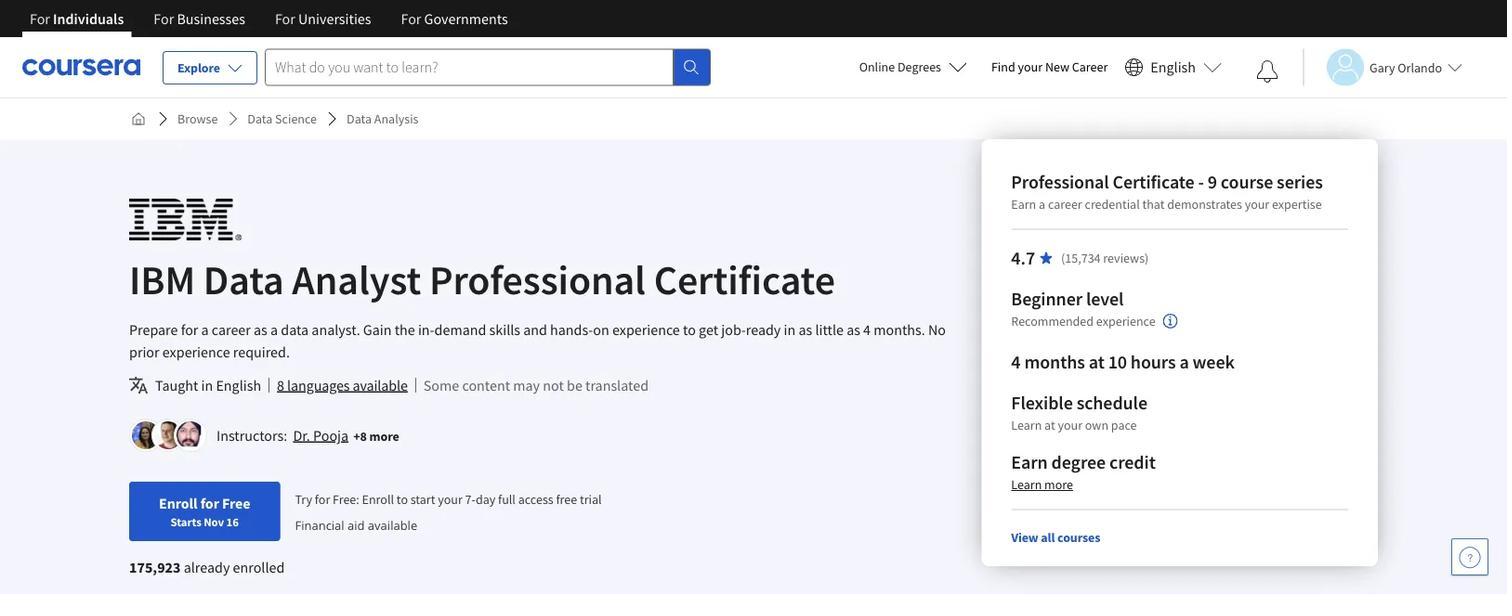 Task type: vqa. For each thing, say whether or not it's contained in the screenshot.
"Home" Icon
yes



Task type: locate. For each thing, give the bounding box(es) containing it.
english inside button
[[1151, 58, 1196, 77]]

rav ahuja image
[[177, 422, 204, 450]]

for for try
[[315, 491, 330, 508]]

own
[[1085, 417, 1109, 434]]

1 vertical spatial available
[[368, 517, 417, 534]]

certificate up that
[[1113, 171, 1195, 194]]

for inside prepare for a career as a data analyst. gain the in-demand skills and hands-on experience to get job-ready in as little as 4 months. no prior experience required.
[[181, 321, 198, 339]]

1 horizontal spatial certificate
[[1113, 171, 1195, 194]]

2 horizontal spatial for
[[315, 491, 330, 508]]

beginner
[[1011, 288, 1083, 311]]

1 earn from the top
[[1011, 196, 1036, 213]]

more inside instructors: dr. pooja +8 more
[[369, 428, 399, 445]]

your left own
[[1058, 417, 1082, 434]]

1 horizontal spatial for
[[200, 494, 219, 513]]

4 for from the left
[[401, 9, 421, 28]]

more right +8
[[369, 428, 399, 445]]

0 horizontal spatial as
[[254, 321, 267, 339]]

1 horizontal spatial 4
[[1011, 351, 1021, 374]]

for right try
[[315, 491, 330, 508]]

a left week
[[1180, 351, 1189, 374]]

0 horizontal spatial professional
[[429, 254, 646, 305]]

None search field
[[265, 49, 711, 86]]

experience
[[1096, 313, 1156, 330], [612, 321, 680, 339], [162, 343, 230, 361]]

data
[[247, 111, 273, 127], [347, 111, 372, 127], [203, 254, 284, 305]]

0 horizontal spatial enroll
[[159, 494, 198, 513]]

expertise
[[1272, 196, 1322, 213]]

professional up credential
[[1011, 171, 1109, 194]]

for left universities
[[275, 9, 295, 28]]

certificate
[[1113, 171, 1195, 194], [654, 254, 835, 305]]

ibm
[[129, 254, 195, 305]]

in right taught
[[201, 376, 213, 395]]

analyst.
[[312, 321, 360, 339]]

your
[[1018, 59, 1043, 75], [1245, 196, 1269, 213], [1058, 417, 1082, 434], [438, 491, 463, 508]]

gary orlando button
[[1303, 49, 1463, 86]]

0 vertical spatial earn
[[1011, 196, 1036, 213]]

career up required.
[[212, 321, 251, 339]]

english
[[1151, 58, 1196, 77], [216, 376, 261, 395]]

1 vertical spatial career
[[212, 321, 251, 339]]

for inside try for free: enroll to start your 7-day full access free trial financial aid available
[[315, 491, 330, 508]]

1 vertical spatial at
[[1044, 417, 1055, 434]]

enroll
[[362, 491, 394, 508], [159, 494, 198, 513]]

2 horizontal spatial experience
[[1096, 313, 1156, 330]]

that
[[1142, 196, 1165, 213]]

0 vertical spatial learn
[[1011, 417, 1042, 434]]

at left '10'
[[1089, 351, 1105, 374]]

4
[[863, 321, 871, 339], [1011, 351, 1021, 374]]

a left credential
[[1039, 196, 1045, 213]]

your left '7-'
[[438, 491, 463, 508]]

for left businesses
[[154, 9, 174, 28]]

1 learn from the top
[[1011, 417, 1042, 434]]

learn up the view
[[1011, 477, 1042, 493]]

gary orlando
[[1370, 59, 1442, 76]]

1 vertical spatial in
[[201, 376, 213, 395]]

4 inside prepare for a career as a data analyst. gain the in-demand skills and hands-on experience to get job-ready in as little as 4 months. no prior experience required.
[[863, 321, 871, 339]]

data science
[[247, 111, 317, 127]]

for for universities
[[275, 9, 295, 28]]

as left little
[[799, 321, 812, 339]]

for inside enroll for free starts nov 16
[[200, 494, 219, 513]]

available
[[353, 376, 408, 395], [368, 517, 417, 534]]

explore
[[177, 59, 220, 76]]

4 months at 10 hours a week
[[1011, 351, 1235, 374]]

175,923
[[129, 558, 181, 577]]

experience right on
[[612, 321, 680, 339]]

1 vertical spatial learn
[[1011, 477, 1042, 493]]

earn up learn more link
[[1011, 451, 1048, 474]]

job-
[[721, 321, 746, 339]]

1 vertical spatial professional
[[429, 254, 646, 305]]

-
[[1198, 171, 1204, 194]]

free:
[[333, 491, 359, 508]]

courses
[[1057, 530, 1100, 546]]

experience up taught in english
[[162, 343, 230, 361]]

data left analysis
[[347, 111, 372, 127]]

more down degree
[[1044, 477, 1073, 493]]

0 horizontal spatial for
[[181, 321, 198, 339]]

professional
[[1011, 171, 1109, 194], [429, 254, 646, 305]]

1 as from the left
[[254, 321, 267, 339]]

1 horizontal spatial professional
[[1011, 171, 1109, 194]]

a left data
[[270, 321, 278, 339]]

taught in english
[[155, 376, 261, 395]]

prepare
[[129, 321, 178, 339]]

translated
[[585, 376, 649, 395]]

3 for from the left
[[275, 9, 295, 28]]

more inside earn degree credit learn more
[[1044, 477, 1073, 493]]

more for pooja
[[369, 428, 399, 445]]

dr. pooja image
[[132, 422, 160, 450]]

professional up and
[[429, 254, 646, 305]]

course
[[1221, 171, 1273, 194]]

1 horizontal spatial as
[[799, 321, 812, 339]]

0 vertical spatial available
[[353, 376, 408, 395]]

learn down the flexible
[[1011, 417, 1042, 434]]

1 for from the left
[[30, 9, 50, 28]]

1 horizontal spatial in
[[784, 321, 796, 339]]

as up required.
[[254, 321, 267, 339]]

analyst
[[292, 254, 421, 305]]

0 vertical spatial 4
[[863, 321, 871, 339]]

career
[[1048, 196, 1082, 213], [212, 321, 251, 339]]

in-
[[418, 321, 434, 339]]

to
[[683, 321, 696, 339], [397, 491, 408, 508]]

credit
[[1109, 451, 1156, 474]]

1 horizontal spatial more
[[1044, 477, 1073, 493]]

ibm image
[[129, 199, 242, 241]]

professional certificate - 9 course series earn a career credential that demonstrates your expertise
[[1011, 171, 1323, 213]]

1 vertical spatial certificate
[[654, 254, 835, 305]]

instructors: dr. pooja +8 more
[[216, 426, 399, 445]]

your right find
[[1018, 59, 1043, 75]]

0 horizontal spatial at
[[1044, 417, 1055, 434]]

0 horizontal spatial 4
[[863, 321, 871, 339]]

for for businesses
[[154, 9, 174, 28]]

0 vertical spatial certificate
[[1113, 171, 1195, 194]]

online degrees button
[[844, 46, 982, 87]]

learn
[[1011, 417, 1042, 434], [1011, 477, 1042, 493]]

your down course
[[1245, 196, 1269, 213]]

months.
[[874, 321, 925, 339]]

free
[[222, 494, 250, 513]]

pace
[[1111, 417, 1137, 434]]

browse link
[[170, 102, 225, 136]]

new
[[1045, 59, 1069, 75]]

0 vertical spatial professional
[[1011, 171, 1109, 194]]

1 vertical spatial earn
[[1011, 451, 1048, 474]]

home image
[[131, 111, 146, 126]]

data for data science
[[247, 111, 273, 127]]

(15,734 reviews)
[[1061, 250, 1149, 267]]

for right prepare
[[181, 321, 198, 339]]

to left the 'get'
[[683, 321, 696, 339]]

series
[[1277, 171, 1323, 194]]

starts
[[171, 515, 201, 530]]

gain
[[363, 321, 392, 339]]

0 vertical spatial more
[[369, 428, 399, 445]]

aid
[[348, 517, 365, 534]]

may
[[513, 376, 540, 395]]

0 horizontal spatial more
[[369, 428, 399, 445]]

businesses
[[177, 9, 245, 28]]

0 vertical spatial career
[[1048, 196, 1082, 213]]

for for prepare
[[181, 321, 198, 339]]

available right aid
[[368, 517, 417, 534]]

a
[[1039, 196, 1045, 213], [201, 321, 209, 339], [270, 321, 278, 339], [1180, 351, 1189, 374]]

0 vertical spatial english
[[1151, 58, 1196, 77]]

level
[[1086, 288, 1124, 311]]

0 horizontal spatial to
[[397, 491, 408, 508]]

1 horizontal spatial career
[[1048, 196, 1082, 213]]

4 left months.
[[863, 321, 871, 339]]

to left start at the bottom
[[397, 491, 408, 508]]

1 horizontal spatial enroll
[[362, 491, 394, 508]]

4 left months
[[1011, 351, 1021, 374]]

governments
[[424, 9, 508, 28]]

certificate inside professional certificate - 9 course series earn a career credential that demonstrates your expertise
[[1113, 171, 1195, 194]]

data up data
[[203, 254, 284, 305]]

available inside try for free: enroll to start your 7-day full access free trial financial aid available
[[368, 517, 417, 534]]

joseph santarcangelo image
[[154, 422, 182, 450]]

enroll up the starts
[[159, 494, 198, 513]]

available up the +8 more "button"
[[353, 376, 408, 395]]

experience down level
[[1096, 313, 1156, 330]]

data analysis link
[[339, 102, 426, 136]]

career left credential
[[1048, 196, 1082, 213]]

show notifications image
[[1256, 60, 1279, 83]]

10
[[1108, 351, 1127, 374]]

find your new career
[[991, 59, 1108, 75]]

0 vertical spatial in
[[784, 321, 796, 339]]

1 vertical spatial english
[[216, 376, 261, 395]]

flexible schedule learn at your own pace
[[1011, 392, 1147, 434]]

1 horizontal spatial experience
[[612, 321, 680, 339]]

for individuals
[[30, 9, 124, 28]]

to inside try for free: enroll to start your 7-day full access free trial financial aid available
[[397, 491, 408, 508]]

2 horizontal spatial as
[[847, 321, 860, 339]]

0 vertical spatial to
[[683, 321, 696, 339]]

as right little
[[847, 321, 860, 339]]

for left individuals
[[30, 9, 50, 28]]

1 vertical spatial 4
[[1011, 351, 1021, 374]]

in right ready
[[784, 321, 796, 339]]

1 vertical spatial to
[[397, 491, 408, 508]]

0 vertical spatial at
[[1089, 351, 1105, 374]]

data
[[281, 321, 309, 339]]

2 earn from the top
[[1011, 451, 1048, 474]]

get
[[699, 321, 718, 339]]

1 horizontal spatial english
[[1151, 58, 1196, 77]]

2 as from the left
[[799, 321, 812, 339]]

data inside data analysis link
[[347, 111, 372, 127]]

hands-
[[550, 321, 593, 339]]

earn inside professional certificate - 9 course series earn a career credential that demonstrates your expertise
[[1011, 196, 1036, 213]]

2 learn from the top
[[1011, 477, 1042, 493]]

earn
[[1011, 196, 1036, 213], [1011, 451, 1048, 474]]

in
[[784, 321, 796, 339], [201, 376, 213, 395]]

financial aid available button
[[295, 517, 417, 534]]

earn up 4.7
[[1011, 196, 1036, 213]]

hours
[[1131, 351, 1176, 374]]

data left science
[[247, 111, 273, 127]]

day
[[476, 491, 496, 508]]

data inside data science link
[[247, 111, 273, 127]]

english right career
[[1151, 58, 1196, 77]]

for up nov
[[200, 494, 219, 513]]

at down the flexible
[[1044, 417, 1055, 434]]

skills
[[489, 321, 520, 339]]

nov
[[204, 515, 224, 530]]

1 horizontal spatial to
[[683, 321, 696, 339]]

certificate up 'job-'
[[654, 254, 835, 305]]

0 horizontal spatial career
[[212, 321, 251, 339]]

english down required.
[[216, 376, 261, 395]]

enroll right free:
[[362, 491, 394, 508]]

1 vertical spatial more
[[1044, 477, 1073, 493]]

at inside flexible schedule learn at your own pace
[[1044, 417, 1055, 434]]

2 for from the left
[[154, 9, 174, 28]]

for left governments
[[401, 9, 421, 28]]



Task type: describe. For each thing, give the bounding box(es) containing it.
recommended
[[1011, 313, 1094, 330]]

9
[[1208, 171, 1217, 194]]

recommended experience
[[1011, 313, 1156, 330]]

find your new career link
[[982, 56, 1117, 79]]

a right prepare
[[201, 321, 209, 339]]

available inside "button"
[[353, 376, 408, 395]]

data science link
[[240, 102, 324, 136]]

browse
[[177, 111, 218, 127]]

required.
[[233, 343, 290, 361]]

ibm data analyst professional certificate
[[129, 254, 835, 305]]

0 horizontal spatial in
[[201, 376, 213, 395]]

earn degree credit learn more
[[1011, 451, 1156, 493]]

more for credit
[[1044, 477, 1073, 493]]

16
[[226, 515, 239, 530]]

your inside flexible schedule learn at your own pace
[[1058, 417, 1082, 434]]

universities
[[298, 9, 371, 28]]

learn inside flexible schedule learn at your own pace
[[1011, 417, 1042, 434]]

professional inside professional certificate - 9 course series earn a career credential that demonstrates your expertise
[[1011, 171, 1109, 194]]

coursera image
[[22, 52, 140, 82]]

try for free: enroll to start your 7-day full access free trial financial aid available
[[295, 491, 602, 534]]

career inside prepare for a career as a data analyst. gain the in-demand skills and hands-on experience to get job-ready in as little as 4 months. no prior experience required.
[[212, 321, 251, 339]]

degrees
[[898, 59, 941, 75]]

trial
[[580, 491, 602, 508]]

for businesses
[[154, 9, 245, 28]]

try
[[295, 491, 312, 508]]

a inside professional certificate - 9 course series earn a career credential that demonstrates your expertise
[[1039, 196, 1045, 213]]

0 horizontal spatial english
[[216, 376, 261, 395]]

enroll inside enroll for free starts nov 16
[[159, 494, 198, 513]]

for for enroll
[[200, 494, 219, 513]]

schedule
[[1077, 392, 1147, 415]]

information about difficulty level pre-requisites. image
[[1163, 314, 1178, 329]]

for for individuals
[[30, 9, 50, 28]]

access
[[518, 491, 553, 508]]

flexible
[[1011, 392, 1073, 415]]

financial
[[295, 517, 344, 534]]

view all courses link
[[1011, 530, 1100, 546]]

little
[[815, 321, 844, 339]]

+8
[[353, 428, 367, 445]]

languages
[[287, 376, 350, 395]]

english button
[[1117, 37, 1229, 98]]

career inside professional certificate - 9 course series earn a career credential that demonstrates your expertise
[[1048, 196, 1082, 213]]

your inside try for free: enroll to start your 7-day full access free trial financial aid available
[[438, 491, 463, 508]]

to inside prepare for a career as a data analyst. gain the in-demand skills and hands-on experience to get job-ready in as little as 4 months. no prior experience required.
[[683, 321, 696, 339]]

earn inside earn degree credit learn more
[[1011, 451, 1048, 474]]

data analysis
[[347, 111, 419, 127]]

find
[[991, 59, 1015, 75]]

degree
[[1051, 451, 1106, 474]]

all
[[1041, 530, 1055, 546]]

be
[[567, 376, 582, 395]]

the
[[395, 321, 415, 339]]

credential
[[1085, 196, 1140, 213]]

on
[[593, 321, 609, 339]]

enroll inside try for free: enroll to start your 7-day full access free trial financial aid available
[[362, 491, 394, 508]]

no
[[928, 321, 946, 339]]

for for governments
[[401, 9, 421, 28]]

demand
[[434, 321, 486, 339]]

taught
[[155, 376, 198, 395]]

view all courses
[[1011, 530, 1100, 546]]

demonstrates
[[1167, 196, 1242, 213]]

enrolled
[[233, 558, 285, 577]]

career
[[1072, 59, 1108, 75]]

in inside prepare for a career as a data analyst. gain the in-demand skills and hands-on experience to get job-ready in as little as 4 months. no prior experience required.
[[784, 321, 796, 339]]

(15,734
[[1061, 250, 1101, 267]]

some content may not be translated
[[424, 376, 649, 395]]

banner navigation
[[15, 0, 523, 37]]

week
[[1193, 351, 1235, 374]]

+8 more button
[[353, 427, 399, 446]]

learn inside earn degree credit learn more
[[1011, 477, 1042, 493]]

gary
[[1370, 59, 1395, 76]]

content
[[462, 376, 510, 395]]

for universities
[[275, 9, 371, 28]]

8 languages available
[[277, 376, 408, 395]]

pooja
[[313, 426, 349, 445]]

start
[[410, 491, 435, 508]]

175,923 already enrolled
[[129, 558, 285, 577]]

3 as from the left
[[847, 321, 860, 339]]

1 horizontal spatial at
[[1089, 351, 1105, 374]]

0 horizontal spatial experience
[[162, 343, 230, 361]]

analysis
[[374, 111, 419, 127]]

data for data analysis
[[347, 111, 372, 127]]

help center image
[[1459, 546, 1481, 569]]

prior
[[129, 343, 159, 361]]

online degrees
[[859, 59, 941, 75]]

your inside professional certificate - 9 course series earn a career credential that demonstrates your expertise
[[1245, 196, 1269, 213]]

dr. pooja link
[[293, 426, 349, 445]]

explore button
[[163, 51, 257, 85]]

8
[[277, 376, 284, 395]]

full
[[498, 491, 516, 508]]

enroll for free starts nov 16
[[159, 494, 250, 530]]

individuals
[[53, 9, 124, 28]]

science
[[275, 111, 317, 127]]

What do you want to learn? text field
[[265, 49, 674, 86]]

4.7
[[1011, 247, 1035, 270]]

for governments
[[401, 9, 508, 28]]

free
[[556, 491, 577, 508]]

instructors:
[[216, 426, 287, 445]]

months
[[1024, 351, 1085, 374]]

0 horizontal spatial certificate
[[654, 254, 835, 305]]



